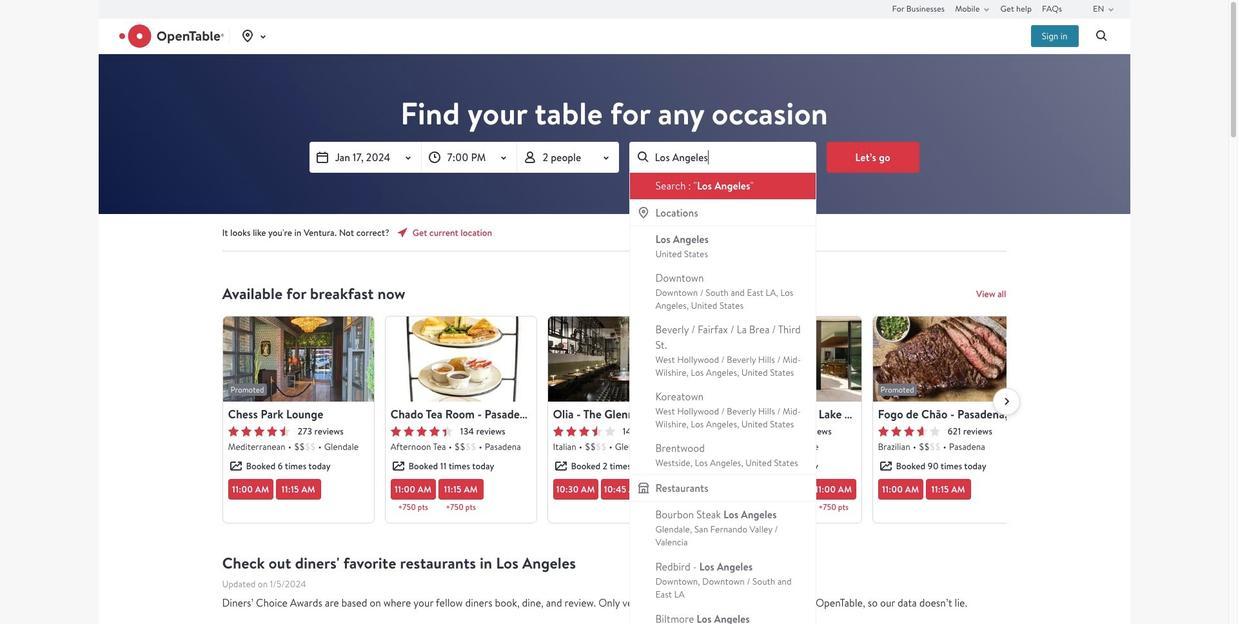 Task type: describe. For each thing, give the bounding box(es) containing it.
los angeles element
[[697, 179, 750, 193]]

a photo of fogo de chão - pasadena, ca restaurant image
[[873, 317, 1024, 402]]

7 list item from the top
[[630, 502, 816, 554]]

3.8 stars image
[[878, 426, 940, 437]]

a photo of olia - the glenmark hotel restaurant image
[[548, 317, 699, 402]]

a photo of chess park lounge restaurant image
[[223, 317, 374, 402]]

4.3 stars image
[[391, 426, 452, 437]]

opentable logo image
[[119, 25, 224, 48]]

Please input a Location, Restaurant or Cuisine field
[[629, 142, 816, 173]]

4 list item from the top
[[630, 317, 816, 384]]



Task type: locate. For each thing, give the bounding box(es) containing it.
6 list item from the top
[[630, 436, 816, 475]]

a photo of marco polo at silver lake pool & inn restaurant image
[[710, 317, 861, 402]]

1 list item from the top
[[630, 173, 816, 199]]

8 list item from the top
[[630, 554, 816, 606]]

4.6 stars image
[[228, 426, 290, 437]]

4.7 stars image
[[716, 426, 778, 437]]

3 list item from the top
[[630, 266, 816, 317]]

3.6 stars image
[[553, 426, 615, 437]]

tab list
[[222, 622, 1007, 624]]

None field
[[629, 142, 816, 624]]

5 list item from the top
[[630, 384, 816, 436]]

2 list item from the top
[[630, 226, 816, 266]]

list item
[[630, 173, 816, 199], [630, 226, 816, 266], [630, 266, 816, 317], [630, 317, 816, 384], [630, 384, 816, 436], [630, 436, 816, 475], [630, 502, 816, 554], [630, 554, 816, 606]]

a photo of chado tea room - pasadena restaurant image
[[385, 317, 536, 402]]

option
[[630, 173, 816, 199]]



Task type: vqa. For each thing, say whether or not it's contained in the screenshot.
a photo of petite left bank restaurant
no



